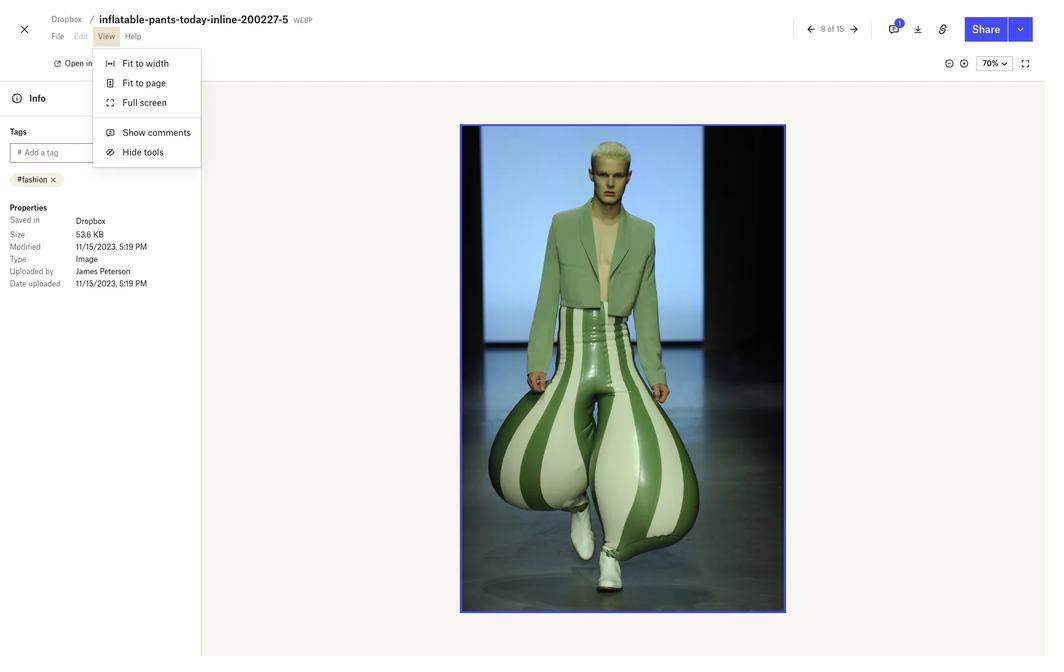 Task type: locate. For each thing, give the bounding box(es) containing it.
1 11/15/2023, 5:19 pm from the top
[[76, 243, 147, 252]]

11/15/2023, down kb
[[76, 243, 117, 252]]

5:19 for james peterson
[[119, 279, 133, 289]]

0 vertical spatial pm
[[135, 243, 147, 252]]

row down kb
[[10, 241, 191, 254]]

2 fit from the top
[[123, 78, 133, 88]]

53.6
[[76, 230, 91, 240]]

None field
[[0, 0, 94, 13]]

2 11/15/2023, 5:19 pm from the top
[[76, 279, 147, 289]]

show comments
[[123, 127, 191, 138]]

full screen
[[123, 97, 167, 108]]

share button
[[965, 17, 1008, 42]]

table
[[10, 214, 191, 290]]

1 upload complete image from the top
[[770, 493, 785, 507]]

microsoft_pride_21_intersex.jpg
[[790, 530, 902, 539]]

view
[[98, 32, 115, 41]]

properties
[[10, 203, 47, 213]]

share
[[973, 23, 1001, 36]]

70% button
[[977, 56, 1014, 71]]

upload complete image
[[770, 384, 785, 399], [770, 420, 785, 435], [770, 456, 785, 471], [770, 601, 785, 616]]

1 vertical spatial 5:19
[[119, 279, 133, 289]]

dropbox up 53.6 kb
[[76, 217, 106, 226]]

0 vertical spatial 5:19
[[119, 243, 133, 252]]

1 to from the top
[[136, 58, 144, 69]]

2 vertical spatial upload complete image
[[770, 565, 785, 580]]

0 vertical spatial 11/15/2023, 5:19 pm
[[76, 243, 147, 252]]

3 upload complete image from the top
[[770, 565, 785, 580]]

2 11/15/2023, from the top
[[76, 279, 117, 289]]

11/15/2023, 5:19 pm down the peterson
[[76, 279, 147, 289]]

1 vertical spatial dropbox
[[76, 217, 106, 226]]

1 fit from the top
[[123, 58, 133, 69]]

to for page
[[136, 78, 144, 88]]

/ inflatable-pants-today-inline-200227-5 webp
[[89, 13, 313, 26]]

fit up full
[[123, 78, 133, 88]]

1 horizontal spatial in
[[86, 59, 93, 68]]

0 vertical spatial 11/15/2023,
[[76, 243, 117, 252]]

open in button
[[47, 54, 110, 74]]

view button
[[93, 27, 120, 47]]

0 horizontal spatial in
[[33, 216, 40, 225]]

fit inside fit to page menu item
[[123, 78, 133, 88]]

2 row from the top
[[10, 229, 191, 241]]

1 vertical spatial pm
[[135, 279, 147, 289]]

pm
[[135, 243, 147, 252], [135, 279, 147, 289]]

full screen menu item
[[93, 93, 201, 113]]

0 vertical spatial fit
[[123, 58, 133, 69]]

to left width
[[136, 58, 144, 69]]

today-
[[180, 13, 211, 26]]

1 vertical spatial in
[[33, 216, 40, 225]]

date uploaded
[[10, 279, 61, 289]]

size
[[10, 230, 25, 240]]

in right open
[[86, 59, 93, 68]]

to left "page"
[[136, 78, 144, 88]]

who can see my tags? image
[[179, 129, 189, 138]]

5:19 up the peterson
[[119, 243, 133, 252]]

2 5:19 from the top
[[119, 279, 133, 289]]

james
[[76, 267, 98, 276]]

to inside menu item
[[136, 58, 144, 69]]

#fashion
[[17, 175, 47, 184]]

hide tools menu item
[[93, 143, 201, 162]]

8 of 15
[[822, 24, 845, 34]]

file button
[[47, 27, 69, 47]]

in inside popup button
[[86, 59, 93, 68]]

row containing saved in
[[10, 214, 191, 229]]

fit for fit to width
[[123, 58, 133, 69]]

1 vertical spatial fit
[[123, 78, 133, 88]]

dropbox button
[[47, 12, 87, 27]]

6 row from the top
[[10, 278, 191, 290]]

5:19 down the peterson
[[119, 279, 133, 289]]

11/15/2023, for peterson
[[76, 279, 117, 289]]

53.6 kb
[[76, 230, 104, 240]]

of
[[828, 24, 835, 34]]

fit to width menu item
[[93, 54, 201, 74]]

upload complete status
[[765, 617, 799, 653]]

11/15/2023, down james peterson
[[76, 279, 117, 289]]

width
[[146, 58, 169, 69]]

in down the 'properties'
[[33, 216, 40, 225]]

1 vertical spatial upload complete image
[[770, 529, 785, 543]]

pants-
[[149, 13, 180, 26]]

upload complete image
[[770, 493, 785, 507], [770, 529, 785, 543], [770, 565, 785, 580]]

11/15/2023,
[[76, 243, 117, 252], [76, 279, 117, 289]]

to
[[136, 58, 144, 69], [136, 78, 144, 88]]

1 pm from the top
[[135, 243, 147, 252]]

row up kb
[[10, 214, 191, 229]]

1 vertical spatial to
[[136, 78, 144, 88]]

0 vertical spatial upload complete image
[[770, 493, 785, 507]]

file
[[51, 32, 64, 41]]

row down james peterson
[[10, 278, 191, 290]]

1 vertical spatial 11/15/2023,
[[76, 279, 117, 289]]

dropbox for dropbox link
[[76, 217, 106, 226]]

11/15/2023, 5:19 pm down kb
[[76, 243, 147, 252]]

0 vertical spatial dropbox
[[51, 15, 82, 24]]

1 5:19 from the top
[[119, 243, 133, 252]]

row down dropbox link
[[10, 229, 191, 241]]

2 to from the top
[[136, 78, 144, 88]]

2 pm from the top
[[135, 279, 147, 289]]

uploaded by
[[10, 267, 54, 276]]

fit inside fit to width menu item
[[123, 58, 133, 69]]

pm for peterson
[[135, 279, 147, 289]]

fit
[[123, 58, 133, 69], [123, 78, 133, 88]]

who can see my tags?
[[111, 129, 176, 136]]

row
[[10, 214, 191, 229], [10, 229, 191, 241], [10, 241, 191, 254], [10, 254, 191, 266], [10, 266, 191, 278], [10, 278, 191, 290]]

5:19
[[119, 243, 133, 252], [119, 279, 133, 289]]

11/15/2023, 5:19 pm
[[76, 243, 147, 252], [76, 279, 147, 289]]

1 11/15/2023, from the top
[[76, 243, 117, 252]]

11/15/2023, 5:19 pm for peterson
[[76, 279, 147, 289]]

to inside menu item
[[136, 78, 144, 88]]

0 vertical spatial in
[[86, 59, 93, 68]]

fit up fit to page
[[123, 58, 133, 69]]

close image
[[17, 20, 32, 39]]

who
[[111, 129, 125, 136]]

4 row from the top
[[10, 254, 191, 266]]

1 row from the top
[[10, 214, 191, 229]]

row down image
[[10, 266, 191, 278]]

3 row from the top
[[10, 241, 191, 254]]

type
[[10, 255, 26, 264]]

dropbox
[[51, 15, 82, 24], [76, 217, 106, 226]]

5 row from the top
[[10, 266, 191, 278]]

date
[[10, 279, 26, 289]]

in inside table
[[33, 216, 40, 225]]

1 vertical spatial 11/15/2023, 5:19 pm
[[76, 279, 147, 289]]

dropbox for dropbox dropdown button
[[51, 15, 82, 24]]

in
[[86, 59, 93, 68], [33, 216, 40, 225]]

to for width
[[136, 58, 144, 69]]

james peterson
[[76, 267, 130, 276]]

dropbox inside dropdown button
[[51, 15, 82, 24]]

microsoft_pride_21_demisexual.jpg
[[790, 385, 915, 395]]

tools
[[144, 147, 164, 157]]

hide tools
[[123, 147, 164, 157]]

dropbox inside table
[[76, 217, 106, 226]]

dropbox up file
[[51, 15, 82, 24]]

image
[[76, 255, 98, 264]]

pm for kb
[[135, 243, 147, 252]]

row up james peterson
[[10, 254, 191, 266]]

0 vertical spatial to
[[136, 58, 144, 69]]

#
[[17, 148, 22, 157]]

inline-
[[211, 13, 241, 26]]



Task type: describe. For each thing, give the bounding box(es) containing it.
2 upload complete image from the top
[[770, 529, 785, 543]]

help
[[125, 32, 141, 41]]

modified
[[10, 243, 41, 252]]

in for open in
[[86, 59, 93, 68]]

/
[[89, 14, 94, 25]]

#fashion button
[[10, 173, 65, 187]]

fit for fit to page
[[123, 78, 133, 88]]

11/15/2023, 5:19 pm for kb
[[76, 243, 147, 252]]

uploads alert
[[760, 344, 1030, 657]]

in for saved in
[[33, 216, 40, 225]]

row containing type
[[10, 254, 191, 266]]

1 upload complete image from the top
[[770, 384, 785, 399]]

webp
[[294, 14, 313, 25]]

see
[[138, 129, 148, 136]]

Add a tag text field
[[25, 146, 184, 160]]

show comments, opens sidebar menu item
[[93, 123, 201, 143]]

fit to page
[[123, 78, 166, 88]]

full
[[123, 97, 138, 108]]

peterson
[[100, 267, 130, 276]]

dropbox link
[[76, 216, 106, 228]]

microsoft_pride_21_neutrois.jpg
[[790, 458, 904, 467]]

row containing date uploaded
[[10, 278, 191, 290]]

saved
[[10, 216, 31, 225]]

hide
[[123, 147, 142, 157]]

tags?
[[161, 129, 176, 136]]

200227-
[[241, 13, 282, 26]]

2 upload complete image from the top
[[770, 420, 785, 435]]

row containing modified
[[10, 241, 191, 254]]

tags
[[10, 127, 27, 137]]

3 upload complete image from the top
[[770, 456, 785, 471]]

5
[[282, 13, 289, 26]]

uploads
[[770, 356, 810, 368]]

show
[[123, 127, 146, 138]]

page
[[146, 78, 166, 88]]

4 upload complete image from the top
[[770, 601, 785, 616]]

fit to page menu item
[[93, 74, 201, 93]]

open in
[[65, 59, 93, 68]]

inflatable-
[[99, 13, 149, 26]]

15
[[837, 24, 845, 34]]

kb
[[93, 230, 104, 240]]

8
[[822, 24, 826, 34]]

uploaded
[[10, 267, 43, 276]]

70%
[[983, 59, 999, 68]]

1 button
[[882, 17, 907, 42]]

comments
[[148, 127, 191, 138]]

screen
[[140, 97, 167, 108]]

fit to width
[[123, 58, 169, 69]]

can
[[126, 129, 137, 136]]

uploaded
[[28, 279, 61, 289]]

open
[[65, 59, 84, 68]]

row containing uploaded by
[[10, 266, 191, 278]]

by
[[45, 267, 54, 276]]

saved in
[[10, 216, 40, 225]]

my
[[150, 129, 159, 136]]

5:19 for 53.6 kb
[[119, 243, 133, 252]]

help button
[[120, 27, 146, 47]]

row containing size
[[10, 229, 191, 241]]

11/15/2023, for kb
[[76, 243, 117, 252]]

table containing saved in
[[10, 214, 191, 290]]

1
[[899, 20, 902, 27]]

info
[[29, 93, 46, 104]]



Task type: vqa. For each thing, say whether or not it's contained in the screenshot.
"Explore free features 0 bytes of 2 GB"
no



